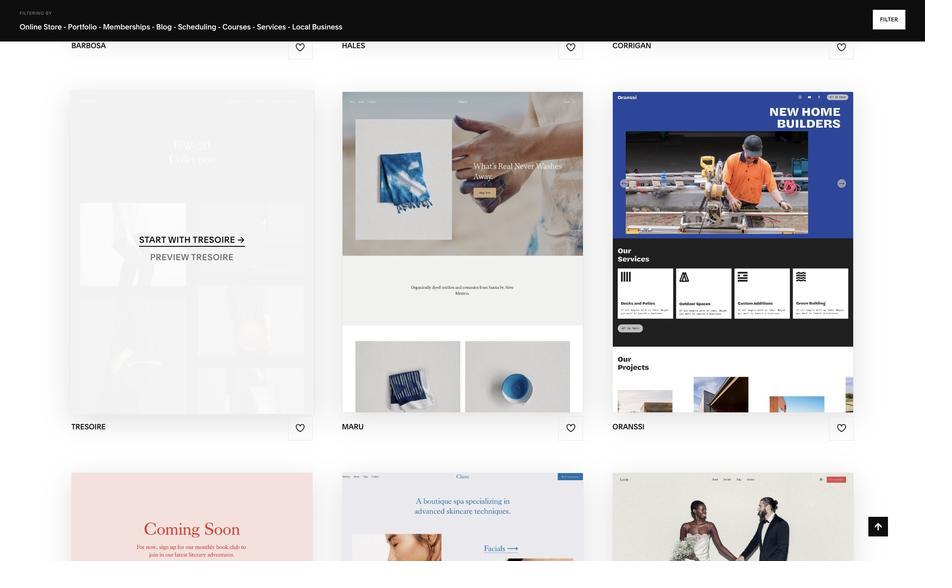 Task type: vqa. For each thing, say whether or not it's contained in the screenshot.
Design within the "option"
no



Task type: locate. For each thing, give the bounding box(es) containing it.
1 - from the left
[[63, 22, 66, 31]]

start with tresoire
[[139, 235, 235, 245]]

start
[[139, 235, 166, 245], [418, 235, 445, 245], [682, 235, 709, 245], [142, 533, 169, 543]]

start with maru
[[418, 235, 498, 245]]

0 vertical spatial maru
[[472, 235, 498, 245]]

preview for preview maru
[[429, 252, 468, 262]]

start for start with archer
[[142, 533, 169, 543]]

scheduling
[[178, 22, 217, 31]]

preview down start with archer
[[153, 550, 192, 560]]

add barbosa to your favorites list image
[[296, 42, 305, 52]]

with for archer
[[171, 533, 194, 543]]

preview down "start with maru"
[[429, 252, 468, 262]]

preview for preview archer
[[153, 550, 192, 560]]

add tresoire to your favorites list image
[[296, 423, 305, 433]]

with inside start with oranssi button
[[711, 235, 734, 245]]

services
[[257, 22, 286, 31]]

start with oranssi button
[[682, 228, 785, 252]]

0 horizontal spatial oranssi
[[613, 422, 645, 431]]

add corrigan to your favorites list image
[[837, 42, 847, 52]]

clune image
[[343, 473, 583, 561]]

online
[[20, 22, 42, 31]]

- right blog
[[174, 22, 176, 31]]

preview tresoire link
[[150, 245, 234, 270]]

preview for preview tresoire
[[150, 252, 189, 262]]

0 vertical spatial oranssi
[[736, 235, 776, 245]]

filtering
[[20, 11, 44, 16]]

0 vertical spatial archer
[[196, 533, 232, 543]]

oranssi image
[[613, 92, 854, 413]]

- left blog
[[152, 22, 155, 31]]

preview inside preview archer link
[[153, 550, 192, 560]]

1 vertical spatial archer
[[194, 550, 231, 560]]

maru
[[472, 235, 498, 245], [470, 252, 497, 262], [342, 422, 364, 431]]

with inside start with tresoire button
[[168, 235, 191, 245]]

-
[[63, 22, 66, 31], [99, 22, 101, 31], [152, 22, 155, 31], [174, 22, 176, 31], [218, 22, 221, 31], [253, 22, 255, 31], [288, 22, 291, 31]]

filter button
[[874, 10, 906, 29]]

start with archer button
[[142, 526, 242, 550]]

with
[[168, 235, 191, 245], [447, 235, 469, 245], [711, 235, 734, 245], [171, 533, 194, 543]]

- right store at the left top
[[63, 22, 66, 31]]

oranssi
[[736, 235, 776, 245], [613, 422, 645, 431]]

- right "courses"
[[253, 22, 255, 31]]

2 vertical spatial maru
[[342, 422, 364, 431]]

start inside button
[[682, 235, 709, 245]]

tresoire inside button
[[193, 235, 235, 245]]

archer down start with archer
[[194, 550, 231, 560]]

with inside start with maru button
[[447, 235, 469, 245]]

with inside start with archer button
[[171, 533, 194, 543]]

1 vertical spatial oranssi
[[613, 422, 645, 431]]

oranssi inside start with oranssi button
[[736, 235, 776, 245]]

with for maru
[[447, 235, 469, 245]]

preview maru
[[429, 252, 497, 262]]

preview archer link
[[153, 543, 231, 561]]

- right portfolio
[[99, 22, 101, 31]]

preview inside the preview maru link
[[429, 252, 468, 262]]

preview down start with tresoire
[[150, 252, 189, 262]]

portfolio
[[68, 22, 97, 31]]

preview inside preview tresoire link
[[150, 252, 189, 262]]

- left "courses"
[[218, 22, 221, 31]]

preview
[[150, 252, 189, 262], [429, 252, 468, 262], [153, 550, 192, 560]]

preview archer
[[153, 550, 231, 560]]

4 - from the left
[[174, 22, 176, 31]]

archer inside button
[[196, 533, 232, 543]]

1 horizontal spatial oranssi
[[736, 235, 776, 245]]

archer
[[196, 533, 232, 543], [194, 550, 231, 560]]

barbosa image
[[72, 0, 312, 32]]

0 vertical spatial tresoire
[[193, 235, 235, 245]]

- left local
[[288, 22, 291, 31]]

archer up preview archer link
[[196, 533, 232, 543]]

filtering by
[[20, 11, 52, 16]]

tresoire
[[193, 235, 235, 245], [191, 252, 234, 262], [71, 422, 106, 431]]



Task type: describe. For each thing, give the bounding box(es) containing it.
start with oranssi
[[682, 235, 776, 245]]

preview tresoire
[[150, 252, 234, 262]]

2 - from the left
[[99, 22, 101, 31]]

start for start with oranssi
[[682, 235, 709, 245]]

1 vertical spatial maru
[[470, 252, 497, 262]]

with for tresoire
[[168, 235, 191, 245]]

maru image
[[343, 92, 583, 413]]

filter
[[881, 16, 899, 23]]

add hales to your favorites list image
[[566, 42, 576, 52]]

1 vertical spatial tresoire
[[191, 252, 234, 262]]

corrigan
[[613, 41, 652, 50]]

blog
[[156, 22, 172, 31]]

online store - portfolio - memberships - blog - scheduling - courses - services - local business
[[20, 22, 343, 31]]

by
[[46, 11, 52, 16]]

5 - from the left
[[218, 22, 221, 31]]

store
[[44, 22, 62, 31]]

2 vertical spatial tresoire
[[71, 422, 106, 431]]

laurie image
[[613, 473, 854, 561]]

maru inside button
[[472, 235, 498, 245]]

preview maru link
[[429, 245, 497, 270]]

hales
[[342, 41, 365, 50]]

back to top image
[[874, 522, 884, 532]]

tresoire image
[[71, 90, 313, 414]]

with for oranssi
[[711, 235, 734, 245]]

courses
[[223, 22, 251, 31]]

memberships
[[103, 22, 150, 31]]

6 - from the left
[[253, 22, 255, 31]]

7 - from the left
[[288, 22, 291, 31]]

add maru to your favorites list image
[[566, 423, 576, 433]]

start for start with tresoire
[[139, 235, 166, 245]]

start for start with maru
[[418, 235, 445, 245]]

barbosa
[[71, 41, 106, 50]]

start with maru button
[[418, 228, 508, 252]]

local
[[292, 22, 311, 31]]

start with archer
[[142, 533, 232, 543]]

business
[[312, 22, 343, 31]]

3 - from the left
[[152, 22, 155, 31]]

start with tresoire button
[[139, 228, 245, 252]]

archer image
[[72, 473, 312, 561]]

add oranssi to your favorites list image
[[837, 423, 847, 433]]



